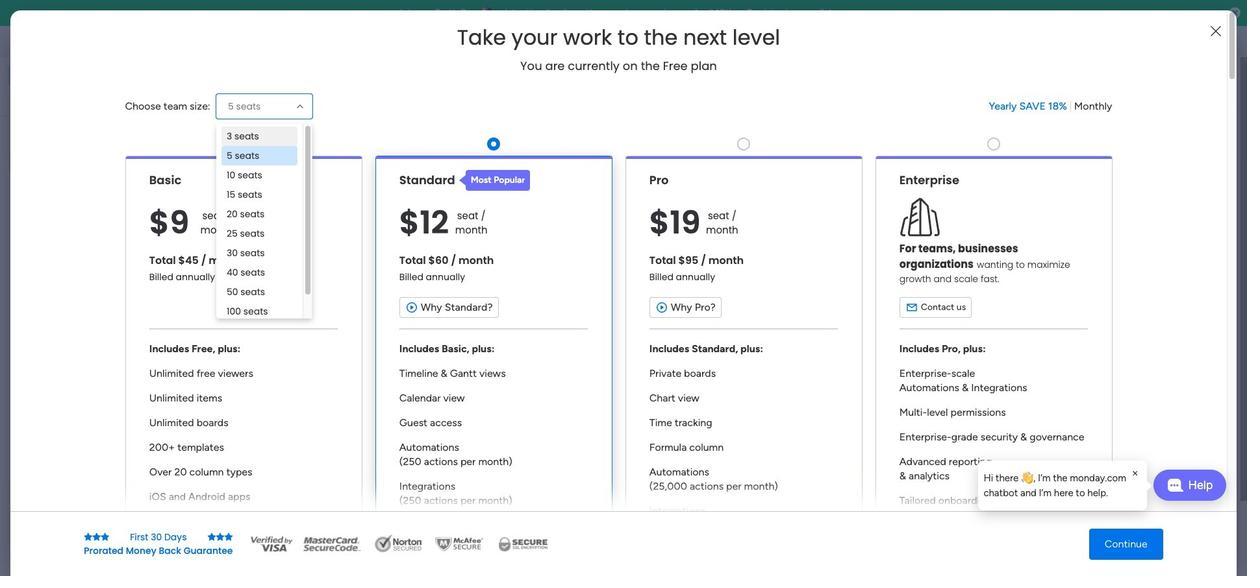 Task type: locate. For each thing, give the bounding box(es) containing it.
2 vertical spatial option
[[0, 180, 166, 182]]

close update feed (inbox) image
[[240, 335, 255, 351]]

0 vertical spatial option
[[8, 65, 158, 86]]

1 vertical spatial option
[[8, 87, 158, 108]]

enterprise tier selected option
[[875, 156, 1112, 577]]

list box
[[0, 178, 166, 400]]

section head
[[459, 170, 530, 191]]

0 horizontal spatial public board image
[[256, 263, 270, 277]]

2 public board image from the left
[[435, 263, 449, 277]]

star image
[[84, 533, 92, 542], [208, 533, 216, 542], [216, 533, 224, 542]]

public board image for component icon
[[256, 263, 270, 277]]

1 horizontal spatial public board image
[[435, 263, 449, 277]]

public board image up component image
[[435, 263, 449, 277]]

component image
[[256, 284, 268, 295]]

ssl encrypted image
[[490, 535, 555, 554]]

option
[[8, 65, 158, 86], [8, 87, 158, 108], [0, 180, 166, 182]]

public board image up component icon
[[256, 263, 270, 277]]

templates image image
[[1005, 124, 1177, 214]]

quick search results list box
[[240, 147, 963, 320]]

star image
[[92, 533, 101, 542], [101, 533, 109, 542], [224, 533, 233, 542]]

chat bot icon image
[[1167, 479, 1183, 492]]

pro tier selected option
[[625, 156, 862, 577]]

mcafee secure image
[[433, 535, 485, 554]]

section head inside the standard tier selected option
[[459, 170, 530, 191]]

1 public board image from the left
[[256, 263, 270, 277]]

2 star image from the left
[[101, 533, 109, 542]]

help center element
[[994, 398, 1189, 450]]

heading
[[457, 26, 780, 49]]

dialog
[[978, 461, 1147, 511]]

star image for third star icon from right
[[101, 533, 109, 542]]

norton secured image
[[369, 535, 428, 554]]

remove from favorites image
[[391, 263, 404, 276]]

3 star image from the left
[[224, 533, 233, 542]]

close recently visited image
[[240, 132, 255, 147]]

public board image
[[256, 263, 270, 277], [435, 263, 449, 277]]



Task type: describe. For each thing, give the bounding box(es) containing it.
workspace image
[[261, 552, 292, 577]]

verified by visa image
[[248, 535, 294, 554]]

tier options list box
[[125, 132, 1112, 577]]

star image for 2nd star icon from the right
[[224, 533, 233, 542]]

3 star image from the left
[[216, 533, 224, 542]]

1 element
[[371, 335, 386, 351]]

1 star image from the left
[[84, 533, 92, 542]]

component image
[[435, 284, 446, 295]]

1 star image from the left
[[92, 533, 101, 542]]

mastercard secure code image
[[299, 535, 364, 554]]

jacob simon image
[[1211, 31, 1231, 52]]

2 star image from the left
[[208, 533, 216, 542]]

standard tier selected option
[[375, 156, 612, 577]]

basic tier selected option
[[125, 156, 362, 577]]

billing cycle selection group
[[989, 99, 1112, 114]]

public board image for component image
[[435, 263, 449, 277]]

close my workspaces image
[[240, 514, 255, 529]]



Task type: vqa. For each thing, say whether or not it's contained in the screenshot.
dialog in the right of the page
yes



